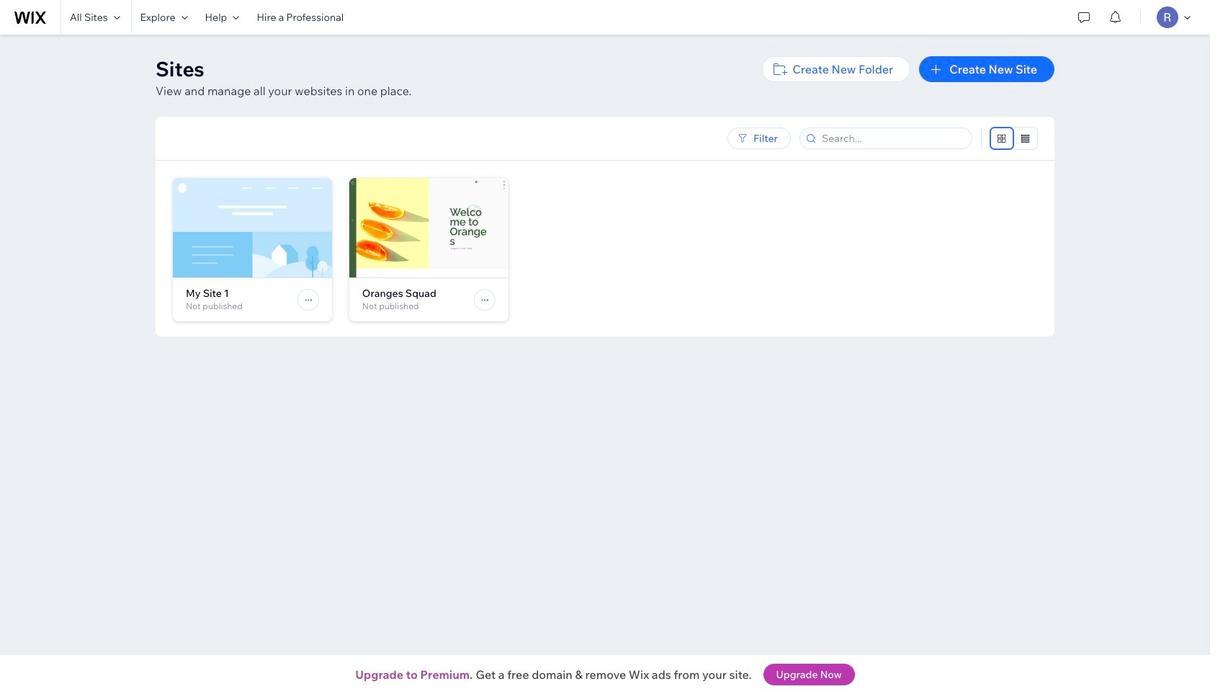 Task type: describe. For each thing, give the bounding box(es) containing it.
my site 1 image
[[173, 178, 332, 277]]



Task type: locate. For each thing, give the bounding box(es) containing it.
Search... field
[[818, 128, 968, 148]]

oranges squad image
[[349, 178, 509, 277]]

list
[[173, 178, 1055, 337]]



Task type: vqa. For each thing, say whether or not it's contained in the screenshot.
Salesdish Announcement Bars's Site
no



